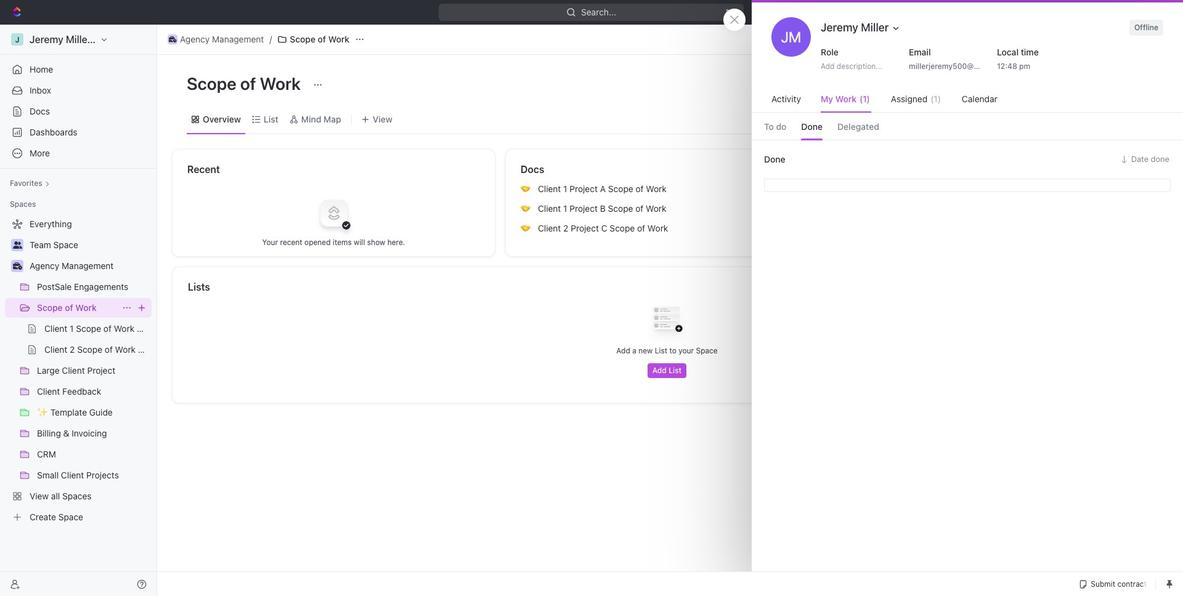 Task type: vqa. For each thing, say whether or not it's contained in the screenshot.
wrap
no



Task type: locate. For each thing, give the bounding box(es) containing it.
client for client 2 scope of work docs
[[44, 345, 67, 355]]

client inside client 2 scope of work docs link
[[44, 345, 67, 355]]

list left "to" at the right bottom of page
[[655, 347, 668, 356]]

1
[[564, 184, 568, 194], [564, 203, 568, 214], [70, 324, 74, 334]]

space right your
[[696, 347, 718, 356]]

0 vertical spatial 1
[[564, 184, 568, 194]]

0 vertical spatial scope of work link
[[275, 32, 353, 47]]

small
[[37, 470, 59, 481]]

done down 'to do' "button"
[[765, 154, 786, 164]]

🤝 for client 2 project c scope of work
[[521, 224, 531, 233]]

client up the client feedback
[[62, 366, 85, 376]]

postsale
[[37, 282, 72, 292]]

your
[[262, 238, 278, 247]]

1 horizontal spatial done
[[802, 121, 823, 132]]

view inside button
[[373, 114, 393, 124]]

1 horizontal spatial view
[[373, 114, 393, 124]]

(1)
[[860, 94, 871, 104], [931, 94, 941, 104]]

1 horizontal spatial (1)
[[931, 94, 941, 104]]

b
[[600, 203, 606, 214]]

mind map link
[[299, 111, 341, 128]]

0 horizontal spatial agency management
[[30, 261, 114, 271]]

scope of work up overview
[[187, 73, 305, 94]]

done
[[802, 121, 823, 132], [765, 154, 786, 164]]

1 horizontal spatial 2
[[564, 223, 569, 234]]

create
[[30, 512, 56, 523]]

view for view all spaces
[[30, 491, 49, 502]]

agency management link down team space link at the left top of page
[[30, 257, 149, 276]]

offline
[[1135, 23, 1159, 32]]

✨ template guide
[[37, 408, 113, 418]]

all
[[51, 491, 60, 502]]

2 vertical spatial list
[[669, 366, 682, 376]]

lists button
[[187, 280, 1148, 295]]

1 vertical spatial list
[[655, 347, 668, 356]]

a
[[633, 347, 637, 356]]

project down client 2 scope of work docs link
[[87, 366, 115, 376]]

space down everything link
[[53, 240, 78, 250]]

1 vertical spatial spaces
[[62, 491, 92, 502]]

engagements
[[74, 282, 128, 292]]

spaces
[[10, 200, 36, 209], [62, 491, 92, 502]]

0 vertical spatial space
[[53, 240, 78, 250]]

client inside the "client 1 scope of work docs" link
[[44, 324, 67, 334]]

project for b
[[570, 203, 598, 214]]

date
[[1132, 154, 1149, 164]]

add left a
[[617, 347, 631, 356]]

client left b
[[538, 203, 561, 214]]

2 up large client project
[[70, 345, 75, 355]]

1 vertical spatial add
[[617, 347, 631, 356]]

1 vertical spatial view
[[30, 491, 49, 502]]

1 horizontal spatial spaces
[[62, 491, 92, 502]]

2 vertical spatial 1
[[70, 324, 74, 334]]

add description... button
[[816, 59, 898, 74]]

of right a
[[636, 184, 644, 194]]

role add description...
[[821, 47, 883, 71]]

your recent opened items will show here.
[[262, 238, 405, 247]]

pm
[[1020, 62, 1031, 71]]

delegated button
[[838, 114, 880, 140]]

0 horizontal spatial agency management link
[[30, 257, 149, 276]]

(1) up delegated
[[860, 94, 871, 104]]

time
[[1022, 47, 1039, 57]]

more button
[[5, 144, 152, 163]]

my
[[821, 94, 834, 104]]

1 inside tree
[[70, 324, 74, 334]]

new button
[[951, 2, 994, 22]]

overview
[[203, 114, 241, 124]]

done button
[[802, 114, 823, 140]]

add inside button
[[653, 366, 667, 376]]

business time image down user group image
[[13, 263, 22, 270]]

done
[[1152, 154, 1170, 164]]

2 left c
[[564, 223, 569, 234]]

2 🤝 from the top
[[521, 204, 531, 213]]

2 vertical spatial scope of work
[[37, 303, 97, 313]]

client down postsale
[[44, 324, 67, 334]]

🤝
[[521, 184, 531, 194], [521, 204, 531, 213], [521, 224, 531, 233]]

tree
[[5, 215, 158, 528]]

1 horizontal spatial jeremy
[[821, 21, 859, 34]]

work
[[328, 34, 350, 44], [260, 73, 301, 94], [836, 94, 857, 104], [646, 184, 667, 194], [646, 203, 667, 214], [648, 223, 669, 234], [75, 303, 97, 313], [114, 324, 135, 334], [115, 345, 136, 355]]

0 vertical spatial add
[[821, 62, 835, 71]]

jeremy miller's workspace
[[30, 34, 153, 45]]

new
[[639, 347, 653, 356]]

client 1 project a scope of work
[[538, 184, 667, 194]]

0 horizontal spatial business time image
[[13, 263, 22, 270]]

2 vertical spatial space
[[58, 512, 83, 523]]

1 vertical spatial agency management
[[30, 261, 114, 271]]

0 vertical spatial view
[[373, 114, 393, 124]]

client left a
[[538, 184, 561, 194]]

12:48
[[998, 62, 1018, 71]]

1 for client 1 project a scope of work
[[564, 184, 568, 194]]

2 horizontal spatial add
[[821, 62, 835, 71]]

scope of work right the /
[[290, 34, 350, 44]]

1 left a
[[564, 184, 568, 194]]

scope of work
[[290, 34, 350, 44], [187, 73, 305, 94], [37, 303, 97, 313]]

more
[[30, 148, 50, 158]]

show
[[367, 238, 386, 247]]

add
[[821, 62, 835, 71], [617, 347, 631, 356], [653, 366, 667, 376]]

client down large
[[37, 387, 60, 397]]

1 up client 2 scope of work docs
[[70, 324, 74, 334]]

1 vertical spatial agency management link
[[30, 257, 149, 276]]

0 horizontal spatial view
[[30, 491, 49, 502]]

tab list containing to do
[[752, 113, 1184, 140]]

0 horizontal spatial done
[[765, 154, 786, 164]]

agency management link
[[165, 32, 267, 47], [30, 257, 149, 276]]

project left a
[[570, 184, 598, 194]]

1 left b
[[564, 203, 568, 214]]

business time image
[[169, 36, 176, 43], [13, 263, 22, 270]]

search...
[[582, 7, 617, 17]]

jeremy up role
[[821, 21, 859, 34]]

of
[[318, 34, 326, 44], [240, 73, 256, 94], [636, 184, 644, 194], [636, 203, 644, 214], [638, 223, 646, 234], [65, 303, 73, 313], [104, 324, 112, 334], [105, 345, 113, 355]]

add list
[[653, 366, 682, 376]]

done right do on the right of the page
[[802, 121, 823, 132]]

crm link
[[37, 445, 149, 465]]

tab list
[[752, 113, 1184, 140]]

2 inside tree
[[70, 345, 75, 355]]

jeremy miller button
[[816, 17, 907, 38], [816, 17, 907, 38]]

2 vertical spatial 🤝
[[521, 224, 531, 233]]

0 horizontal spatial management
[[62, 261, 114, 271]]

of right c
[[638, 223, 646, 234]]

1 vertical spatial 2
[[70, 345, 75, 355]]

1 horizontal spatial management
[[212, 34, 264, 44]]

view all spaces link
[[5, 487, 149, 507]]

create space
[[30, 512, 83, 523]]

management down team space link at the left top of page
[[62, 261, 114, 271]]

scope of work link right the /
[[275, 32, 353, 47]]

view inside "link"
[[30, 491, 49, 502]]

inbox
[[30, 85, 51, 96]]

client 1 scope of work docs link
[[44, 319, 157, 339]]

0 vertical spatial 🤝
[[521, 184, 531, 194]]

add down add a new list to your space
[[653, 366, 667, 376]]

project for a
[[570, 184, 598, 194]]

scope of work down postsale
[[37, 303, 97, 313]]

0 vertical spatial list
[[264, 114, 279, 124]]

of down the "client 1 scope of work docs" link
[[105, 345, 113, 355]]

2 horizontal spatial list
[[669, 366, 682, 376]]

0 vertical spatial business time image
[[169, 36, 176, 43]]

list left mind
[[264, 114, 279, 124]]

1 vertical spatial 1
[[564, 203, 568, 214]]

1 horizontal spatial add
[[653, 366, 667, 376]]

1 horizontal spatial agency
[[180, 34, 210, 44]]

jeremy
[[821, 21, 859, 34], [30, 34, 63, 45]]

1 for client 1 scope of work docs
[[70, 324, 74, 334]]

project left b
[[570, 203, 598, 214]]

space for create space
[[58, 512, 83, 523]]

agency management left the /
[[180, 34, 264, 44]]

view right 'map'
[[373, 114, 393, 124]]

scope up large client project 'link'
[[77, 345, 102, 355]]

spaces down the favorites
[[10, 200, 36, 209]]

1 vertical spatial scope of work link
[[37, 298, 117, 318]]

1 🤝 from the top
[[521, 184, 531, 194]]

0 horizontal spatial agency
[[30, 261, 59, 271]]

3 🤝 from the top
[[521, 224, 531, 233]]

spaces down small client projects
[[62, 491, 92, 502]]

0 horizontal spatial list
[[264, 114, 279, 124]]

1 horizontal spatial agency management
[[180, 34, 264, 44]]

🤝 for client 1 project b scope of work
[[521, 204, 531, 213]]

0 vertical spatial agency management
[[180, 34, 264, 44]]

business time image right workspace
[[169, 36, 176, 43]]

0 horizontal spatial jeremy
[[30, 34, 63, 45]]

date done
[[1132, 154, 1170, 164]]

tree containing everything
[[5, 215, 158, 528]]

(1) right the assigned
[[931, 94, 941, 104]]

scope of work link down postsale engagements
[[37, 298, 117, 318]]

scope of work link
[[275, 32, 353, 47], [37, 298, 117, 318]]

items
[[333, 238, 352, 247]]

client left c
[[538, 223, 561, 234]]

view left all
[[30, 491, 49, 502]]

2 for scope
[[70, 345, 75, 355]]

automations
[[1098, 34, 1149, 44]]

agency management link left the /
[[165, 32, 267, 47]]

1 vertical spatial 🤝
[[521, 204, 531, 213]]

0 vertical spatial 2
[[564, 223, 569, 234]]

space down the view all spaces "link"
[[58, 512, 83, 523]]

list inside list link
[[264, 114, 279, 124]]

list inside add list button
[[669, 366, 682, 376]]

0 horizontal spatial (1)
[[860, 94, 871, 104]]

agency
[[180, 34, 210, 44], [30, 261, 59, 271]]

scope right the /
[[290, 34, 316, 44]]

client up the view all spaces "link"
[[61, 470, 84, 481]]

recent
[[280, 238, 303, 247]]

1 horizontal spatial list
[[655, 347, 668, 356]]

2 vertical spatial add
[[653, 366, 667, 376]]

list down "to" at the right bottom of page
[[669, 366, 682, 376]]

management left the /
[[212, 34, 264, 44]]

0 horizontal spatial 2
[[70, 345, 75, 355]]

agency management up postsale engagements
[[30, 261, 114, 271]]

client up large
[[44, 345, 67, 355]]

space for team space
[[53, 240, 78, 250]]

1 vertical spatial management
[[62, 261, 114, 271]]

0 vertical spatial agency management link
[[165, 32, 267, 47]]

a
[[600, 184, 606, 194]]

scope right c
[[610, 223, 635, 234]]

1 vertical spatial business time image
[[13, 263, 22, 270]]

1 horizontal spatial business time image
[[169, 36, 176, 43]]

project left c
[[571, 223, 599, 234]]

jeremy inside sidebar "navigation"
[[30, 34, 63, 45]]

jeremy right jeremy miller's workspace, , element
[[30, 34, 63, 45]]

postsale engagements link
[[37, 277, 149, 297]]

1 vertical spatial scope of work
[[187, 73, 305, 94]]

0 vertical spatial scope of work
[[290, 34, 350, 44]]

your
[[679, 347, 694, 356]]

0 vertical spatial spaces
[[10, 200, 36, 209]]

add down role
[[821, 62, 835, 71]]

space
[[53, 240, 78, 250], [696, 347, 718, 356], [58, 512, 83, 523]]

client inside large client project 'link'
[[62, 366, 85, 376]]

1 vertical spatial agency
[[30, 261, 59, 271]]

0 horizontal spatial add
[[617, 347, 631, 356]]

scope
[[290, 34, 316, 44], [187, 73, 237, 94], [609, 184, 634, 194], [608, 203, 634, 214], [610, 223, 635, 234], [37, 303, 63, 313], [76, 324, 101, 334], [77, 345, 102, 355]]

role
[[821, 47, 839, 57]]

of down postsale engagements
[[65, 303, 73, 313]]

template
[[50, 408, 87, 418]]



Task type: describe. For each thing, give the bounding box(es) containing it.
date done button
[[1116, 152, 1175, 167]]

add list button
[[648, 364, 687, 379]]

client feedback link
[[37, 382, 149, 402]]

view all spaces
[[30, 491, 92, 502]]

agency inside sidebar "navigation"
[[30, 261, 59, 271]]

billing
[[37, 429, 61, 439]]

map
[[324, 114, 341, 124]]

scope up client 2 scope of work docs
[[76, 324, 101, 334]]

mind
[[301, 114, 322, 124]]

user group image
[[13, 242, 22, 249]]

1 horizontal spatial scope of work link
[[275, 32, 353, 47]]

dashboards
[[30, 127, 77, 137]]

my work (1)
[[821, 94, 871, 104]]

dashboards link
[[5, 123, 152, 142]]

scope down postsale
[[37, 303, 63, 313]]

client 1 scope of work docs
[[44, 324, 157, 334]]

client 1 project b scope of work
[[538, 203, 667, 214]]

automations button
[[1092, 30, 1155, 49]]

miller's
[[66, 34, 99, 45]]

add for add list
[[653, 366, 667, 376]]

0:02:38 button
[[1049, 5, 1110, 20]]

2 for project
[[564, 223, 569, 234]]

assigned (1)
[[891, 94, 941, 104]]

client for client 2 project c scope of work
[[538, 223, 561, 234]]

jeremy miller's workspace, , element
[[11, 33, 23, 46]]

recent
[[187, 164, 220, 175]]

add for add a new list to your space
[[617, 347, 631, 356]]

large client project link
[[37, 361, 149, 381]]

lists
[[188, 282, 210, 293]]

email
[[909, 47, 931, 57]]

home
[[30, 64, 53, 75]]

tree inside sidebar "navigation"
[[5, 215, 158, 528]]

no recent items image
[[309, 188, 359, 238]]

client for client 1 project b scope of work
[[538, 203, 561, 214]]

jm
[[782, 28, 802, 46]]

view button
[[357, 105, 397, 134]]

no lists icon. image
[[643, 297, 692, 347]]

1 vertical spatial space
[[696, 347, 718, 356]]

crm
[[37, 449, 56, 460]]

1 vertical spatial done
[[765, 154, 786, 164]]

view for view
[[373, 114, 393, 124]]

sidebar navigation
[[0, 25, 160, 597]]

here.
[[388, 238, 405, 247]]

business time image inside sidebar "navigation"
[[13, 263, 22, 270]]

c
[[602, 223, 608, 234]]

list link
[[261, 111, 279, 128]]

new
[[969, 7, 987, 17]]

0 vertical spatial management
[[212, 34, 264, 44]]

client for client 1 project a scope of work
[[538, 184, 561, 194]]

client for client 1 scope of work docs
[[44, 324, 67, 334]]

2 (1) from the left
[[931, 94, 941, 104]]

0 horizontal spatial scope of work link
[[37, 298, 117, 318]]

0 horizontal spatial spaces
[[10, 200, 36, 209]]

do
[[777, 121, 787, 132]]

project inside 'link'
[[87, 366, 115, 376]]

opened
[[305, 238, 331, 247]]

to do
[[765, 121, 787, 132]]

add inside role add description...
[[821, 62, 835, 71]]

jeremy for jeremy miller's workspace
[[30, 34, 63, 45]]

description...
[[837, 62, 883, 71]]

email millerjeremy500@gmail.com
[[909, 47, 1011, 71]]

team
[[30, 240, 51, 250]]

calendar
[[962, 94, 998, 104]]

to do button
[[765, 114, 787, 140]]

client for client feedback
[[37, 387, 60, 397]]

0 vertical spatial agency
[[180, 34, 210, 44]]

1 (1) from the left
[[860, 94, 871, 104]]

docs link
[[5, 102, 152, 121]]

scope up overview link
[[187, 73, 237, 94]]

✨ template guide link
[[37, 403, 149, 423]]

of right b
[[636, 203, 644, 214]]

client inside small client projects link
[[61, 470, 84, 481]]

spaces inside "link"
[[62, 491, 92, 502]]

workspace
[[102, 34, 153, 45]]

mind map
[[301, 114, 341, 124]]

everything
[[30, 219, 72, 229]]

of up client 2 scope of work docs
[[104, 324, 112, 334]]

/
[[270, 34, 272, 44]]

🤝 for client 1 project a scope of work
[[521, 184, 531, 194]]

invoicing
[[72, 429, 107, 439]]

jeremy for jeremy miller
[[821, 21, 859, 34]]

overview link
[[200, 111, 241, 128]]

1 for client 1 project b scope of work
[[564, 203, 568, 214]]

team space link
[[30, 236, 149, 255]]

&
[[63, 429, 69, 439]]

to
[[670, 347, 677, 356]]

to
[[765, 121, 774, 132]]

agency management inside tree
[[30, 261, 114, 271]]

team space
[[30, 240, 78, 250]]

1 horizontal spatial agency management link
[[165, 32, 267, 47]]

add a new list to your space
[[617, 347, 718, 356]]

project for c
[[571, 223, 599, 234]]

small client projects link
[[37, 466, 149, 486]]

guide
[[89, 408, 113, 418]]

view button
[[357, 111, 397, 128]]

miller
[[862, 21, 889, 34]]

billing & invoicing
[[37, 429, 107, 439]]

client 2 scope of work docs
[[44, 345, 158, 355]]

billing & invoicing link
[[37, 424, 149, 444]]

client feedback
[[37, 387, 101, 397]]

scope right a
[[609, 184, 634, 194]]

scope of work inside sidebar "navigation"
[[37, 303, 97, 313]]

⌘k
[[726, 7, 740, 17]]

everything link
[[5, 215, 149, 234]]

0:02:38
[[1062, 7, 1090, 17]]

activity
[[772, 94, 802, 104]]

j
[[15, 35, 19, 44]]

scope right b
[[608, 203, 634, 214]]

favorites button
[[5, 176, 55, 191]]

0 vertical spatial done
[[802, 121, 823, 132]]

management inside sidebar "navigation"
[[62, 261, 114, 271]]

assigned
[[891, 94, 928, 104]]

postsale engagements
[[37, 282, 128, 292]]

of up overview
[[240, 73, 256, 94]]

inbox link
[[5, 81, 152, 101]]

of right the /
[[318, 34, 326, 44]]



